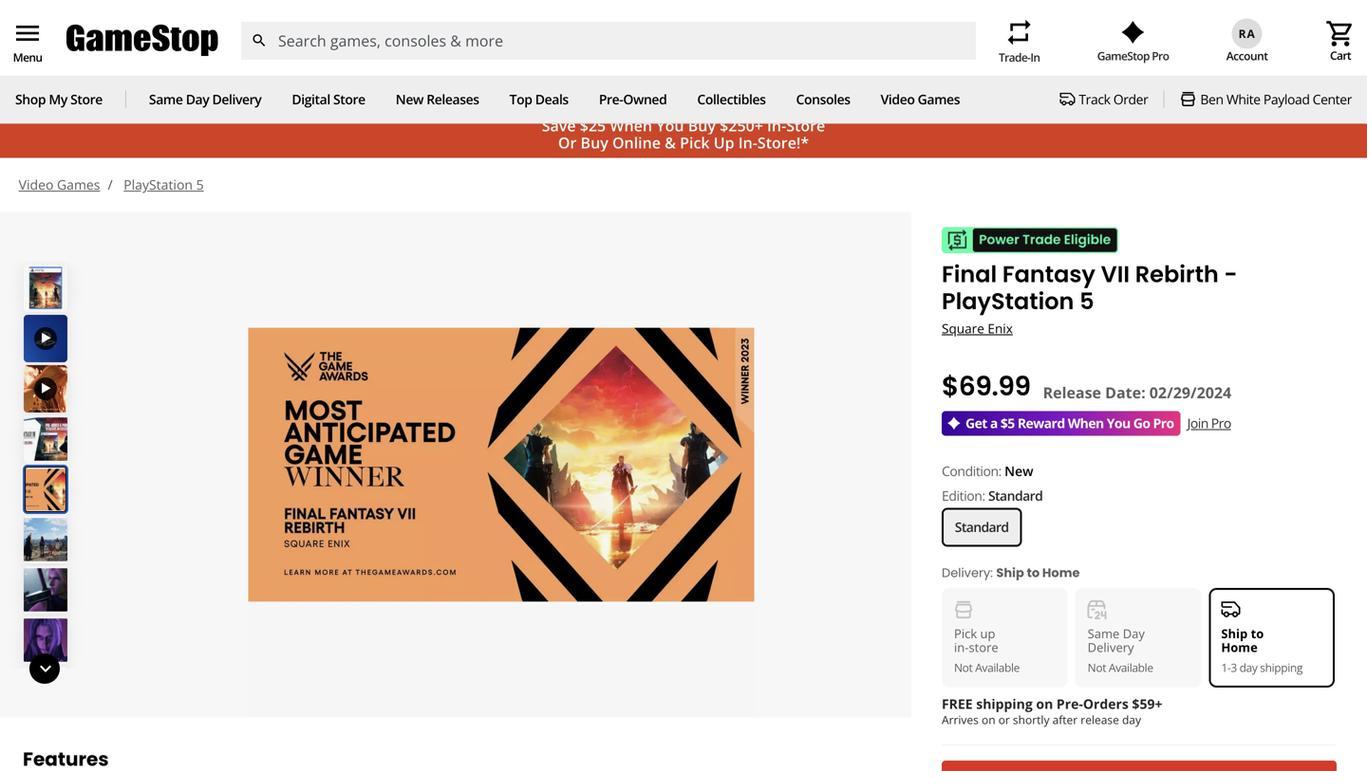 Task type: locate. For each thing, give the bounding box(es) containing it.
0 vertical spatial you
[[656, 116, 684, 136]]

0 horizontal spatial in-
[[738, 133, 758, 153]]

ship inside ship to home 1-3 day shipping
[[1221, 626, 1248, 643]]

0 horizontal spatial same
[[149, 90, 183, 108]]

in- right up
[[738, 133, 758, 153]]

pre-
[[599, 90, 623, 108], [1057, 696, 1083, 714]]

1 horizontal spatial store
[[333, 90, 365, 108]]

shipping right 3
[[1260, 660, 1303, 676]]

0 horizontal spatial pre-
[[599, 90, 623, 108]]

top deals link
[[509, 90, 569, 108]]

fantasy
[[1002, 259, 1096, 290]]

0 vertical spatial games
[[918, 90, 960, 108]]

store right digital
[[333, 90, 365, 108]]

1 horizontal spatial video games
[[881, 90, 960, 108]]

pick left the up
[[954, 626, 977, 643]]

pick inside save $25 when you buy $250+ in-store or buy online & pick up in-store!*
[[680, 133, 710, 153]]

1 vertical spatial day
[[1122, 713, 1141, 728]]

0 vertical spatial video
[[881, 90, 915, 108]]

0 vertical spatial day
[[186, 90, 209, 108]]

1 horizontal spatial same
[[1088, 626, 1120, 643]]

release date: 02/29/2024
[[1043, 383, 1232, 403]]

same inside same day delivery not available
[[1088, 626, 1120, 643]]

0 horizontal spatial not
[[954, 660, 973, 676]]

same down gamestop image
[[149, 90, 183, 108]]

not inside same day delivery not available
[[1088, 660, 1106, 676]]

shipping right free
[[976, 696, 1033, 714]]

ra
[[1239, 25, 1256, 41]]

1 horizontal spatial shipping
[[1260, 660, 1303, 676]]

0 vertical spatial new
[[396, 90, 423, 108]]

up
[[714, 133, 734, 153]]

2 horizontal spatial store
[[786, 116, 825, 136]]

0 vertical spatial to
[[1027, 565, 1040, 582]]

0 horizontal spatial video games
[[19, 176, 100, 194]]

1 horizontal spatial available
[[1109, 660, 1153, 676]]

$25
[[580, 116, 606, 136]]

delivery up orders in the right of the page
[[1088, 639, 1134, 656]]

1 horizontal spatial ship
[[1221, 626, 1248, 643]]

shortly
[[1013, 713, 1049, 728]]

when down pre-owned at left top
[[610, 116, 652, 136]]

1 vertical spatial shipping
[[976, 696, 1033, 714]]

buy right &
[[688, 116, 716, 136]]

new right condition
[[1005, 462, 1033, 480]]

pro
[[1152, 48, 1169, 64], [1153, 414, 1174, 432], [1211, 414, 1231, 432]]

1 vertical spatial home
[[1221, 639, 1258, 656]]

gamestop
[[1097, 48, 1150, 64]]

delivery down search button
[[212, 90, 261, 108]]

1 vertical spatial day
[[1123, 626, 1145, 643]]

0 vertical spatial pick
[[680, 133, 710, 153]]

0 horizontal spatial delivery
[[212, 90, 261, 108]]

home inside ship to home 1-3 day shipping
[[1221, 639, 1258, 656]]

0 horizontal spatial pick
[[680, 133, 710, 153]]

when inside save $25 when you buy $250+ in-store or buy online & pick up in-store!*
[[610, 116, 652, 136]]

you down owned
[[656, 116, 684, 136]]

when
[[610, 116, 652, 136], [1068, 414, 1104, 432]]

playstation
[[124, 176, 193, 194], [942, 286, 1074, 318]]

0 horizontal spatial buy
[[581, 133, 608, 153]]

0 horizontal spatial new
[[396, 90, 423, 108]]

shop my store
[[15, 90, 102, 108]]

search button
[[240, 22, 278, 60]]

day inside ship to home 1-3 day shipping
[[1239, 660, 1257, 676]]

1 vertical spatial 5
[[1080, 286, 1094, 318]]

1 horizontal spatial home
[[1221, 639, 1258, 656]]

0 vertical spatial playstation
[[124, 176, 193, 194]]

ship right delivery:
[[996, 565, 1024, 582]]

Search games, consoles & more search field
[[278, 22, 942, 60]]

1 horizontal spatial 5
[[1080, 286, 1094, 318]]

1 horizontal spatial delivery
[[1088, 639, 1134, 656]]

0 vertical spatial shipping
[[1260, 660, 1303, 676]]

collectibles link
[[697, 90, 766, 108]]

order
[[1113, 90, 1148, 108]]

1 vertical spatial video games link
[[19, 176, 100, 194]]

store down consoles link
[[786, 116, 825, 136]]

video down shop
[[19, 176, 54, 194]]

0 horizontal spatial day
[[1122, 713, 1141, 728]]

square
[[942, 320, 984, 338]]

pro inside gamestop pro link
[[1152, 48, 1169, 64]]

delivery: ship to home
[[942, 565, 1080, 582]]

1 horizontal spatial in-
[[767, 116, 786, 136]]

1 horizontal spatial new
[[1005, 462, 1033, 480]]

day down gamestop image
[[186, 90, 209, 108]]

1 horizontal spatial to
[[1251, 626, 1264, 643]]

after
[[1052, 713, 1078, 728]]

new
[[396, 90, 423, 108], [1005, 462, 1033, 480]]

final
[[942, 259, 997, 290]]

5 down same day delivery
[[196, 176, 204, 194]]

0 vertical spatial delivery
[[212, 90, 261, 108]]

2 available from the left
[[1109, 660, 1153, 676]]

day up $59+
[[1123, 626, 1145, 643]]

1 vertical spatial delivery
[[1088, 639, 1134, 656]]

1 available from the left
[[975, 660, 1020, 676]]

1 horizontal spatial pick
[[954, 626, 977, 643]]

1 horizontal spatial not
[[1088, 660, 1106, 676]]

1 horizontal spatial day
[[1239, 660, 1257, 676]]

repeat
[[1004, 17, 1034, 47]]

you
[[656, 116, 684, 136], [1107, 414, 1130, 432]]

ship up 3
[[1221, 626, 1248, 643]]

delivery
[[212, 90, 261, 108], [1088, 639, 1134, 656]]

digital store
[[292, 90, 365, 108]]

1 horizontal spatial playstation
[[942, 286, 1074, 318]]

pro right join
[[1211, 414, 1231, 432]]

pick
[[680, 133, 710, 153], [954, 626, 977, 643]]

1 horizontal spatial pre-
[[1057, 696, 1083, 714]]

day for same day delivery
[[186, 90, 209, 108]]

0 vertical spatial ship
[[996, 565, 1024, 582]]

ben
[[1200, 90, 1223, 108]]

free
[[942, 696, 973, 714]]

day inside same day delivery not available
[[1123, 626, 1145, 643]]

shipping
[[1260, 660, 1303, 676], [976, 696, 1033, 714]]

1 vertical spatial pick
[[954, 626, 977, 643]]

you left go
[[1107, 414, 1130, 432]]

same day delivery not available
[[1088, 626, 1153, 676]]

0 vertical spatial when
[[610, 116, 652, 136]]

1 horizontal spatial when
[[1068, 414, 1104, 432]]

1 horizontal spatial video games link
[[881, 90, 960, 108]]

store!*
[[758, 133, 809, 153]]

0 horizontal spatial games
[[57, 176, 100, 194]]

on
[[1036, 696, 1053, 714], [982, 713, 995, 728]]

1 vertical spatial pre-
[[1057, 696, 1083, 714]]

shipping inside ship to home 1-3 day shipping
[[1260, 660, 1303, 676]]

0 horizontal spatial when
[[610, 116, 652, 136]]

0 horizontal spatial video games link
[[19, 176, 100, 194]]

playstation 5 link
[[124, 176, 204, 194]]

new left 'releases'
[[396, 90, 423, 108]]

home
[[1042, 565, 1080, 582], [1221, 639, 1258, 656]]

when down release
[[1068, 414, 1104, 432]]

available up $59+
[[1109, 660, 1153, 676]]

on right or
[[1036, 696, 1053, 714]]

0 horizontal spatial you
[[656, 116, 684, 136]]

video right consoles
[[881, 90, 915, 108]]

5 left vii
[[1080, 286, 1094, 318]]

new releases
[[396, 90, 479, 108]]

store right my
[[70, 90, 102, 108]]

my
[[49, 90, 67, 108]]

1 vertical spatial video
[[19, 176, 54, 194]]

in- right $250+
[[767, 116, 786, 136]]

day right release on the bottom
[[1122, 713, 1141, 728]]

pro right gamestop
[[1152, 48, 1169, 64]]

video games
[[881, 90, 960, 108], [19, 176, 100, 194]]

$5
[[1000, 414, 1015, 432]]

gamestop image
[[66, 22, 218, 59]]

0 horizontal spatial shipping
[[976, 696, 1033, 714]]

0 horizontal spatial playstation
[[124, 176, 193, 194]]

same
[[149, 90, 183, 108], [1088, 626, 1120, 643]]

to
[[1027, 565, 1040, 582], [1251, 626, 1264, 643]]

shipping inside 'free shipping on pre-orders $59+ arrives on or shortly after release day'
[[976, 696, 1033, 714]]

0 horizontal spatial available
[[975, 660, 1020, 676]]

1 vertical spatial playstation
[[942, 286, 1074, 318]]

store
[[70, 90, 102, 108], [333, 90, 365, 108], [786, 116, 825, 136]]

1 horizontal spatial video
[[881, 90, 915, 108]]

day right 3
[[1239, 660, 1257, 676]]

available down store
[[975, 660, 1020, 676]]

buy
[[688, 116, 716, 136], [581, 133, 608, 153]]

to inside ship to home 1-3 day shipping
[[1251, 626, 1264, 643]]

2 not from the left
[[1088, 660, 1106, 676]]

video
[[881, 90, 915, 108], [19, 176, 54, 194]]

arrives
[[942, 713, 979, 728]]

0 horizontal spatial store
[[70, 90, 102, 108]]

day
[[186, 90, 209, 108], [1123, 626, 1145, 643]]

1 not from the left
[[954, 660, 973, 676]]

not up orders in the right of the page
[[1088, 660, 1106, 676]]

home right delivery:
[[1042, 565, 1080, 582]]

home up 3
[[1221, 639, 1258, 656]]

games
[[918, 90, 960, 108], [57, 176, 100, 194]]

$69.99
[[942, 368, 1031, 405]]

0 horizontal spatial video
[[19, 176, 54, 194]]

free shipping on pre-orders $59+ arrives on or shortly after release day
[[942, 696, 1162, 728]]

not down in-
[[954, 660, 973, 676]]

0 vertical spatial home
[[1042, 565, 1080, 582]]

1 vertical spatial to
[[1251, 626, 1264, 643]]

0 horizontal spatial 5
[[196, 176, 204, 194]]

1 vertical spatial same
[[1088, 626, 1120, 643]]

or
[[558, 133, 577, 153]]

buy right or
[[581, 133, 608, 153]]

1 vertical spatial new
[[1005, 462, 1033, 480]]

account
[[1226, 48, 1268, 63]]

1 vertical spatial video games
[[19, 176, 100, 194]]

available
[[975, 660, 1020, 676], [1109, 660, 1153, 676]]

pick right &
[[680, 133, 710, 153]]

collectibles
[[697, 90, 766, 108]]

releases
[[426, 90, 479, 108]]

same for same day delivery not available
[[1088, 626, 1120, 643]]

0 vertical spatial video games link
[[881, 90, 960, 108]]

on left or
[[982, 713, 995, 728]]

pre- right shortly in the bottom of the page
[[1057, 696, 1083, 714]]

track order link
[[1060, 90, 1148, 108]]

final fantasy vii rebirth - playstation 5 square enix
[[942, 259, 1238, 338]]

search search field
[[240, 22, 976, 60]]

0 vertical spatial day
[[1239, 660, 1257, 676]]

day for same day delivery not available
[[1123, 626, 1145, 643]]

delivery inside same day delivery not available
[[1088, 639, 1134, 656]]

store
[[969, 639, 998, 656]]

1 horizontal spatial day
[[1123, 626, 1145, 643]]

1 vertical spatial ship
[[1221, 626, 1248, 643]]

1 horizontal spatial you
[[1107, 414, 1130, 432]]

in
[[1030, 49, 1040, 65]]

same up orders in the right of the page
[[1088, 626, 1120, 643]]

0 horizontal spatial day
[[186, 90, 209, 108]]

1 vertical spatial when
[[1068, 414, 1104, 432]]

repeat trade-in
[[999, 17, 1040, 65]]

0 vertical spatial same
[[149, 90, 183, 108]]

digital
[[292, 90, 330, 108]]

5
[[196, 176, 204, 194], [1080, 286, 1094, 318]]

pre- up $25 on the left top
[[599, 90, 623, 108]]

0 vertical spatial pre-
[[599, 90, 623, 108]]



Task type: describe. For each thing, give the bounding box(es) containing it.
up
[[980, 626, 995, 643]]

shop my store link
[[15, 90, 102, 108]]

playstation 5
[[124, 176, 204, 194]]

condition new
[[942, 462, 1033, 480]]

white
[[1226, 90, 1260, 108]]

menu
[[13, 49, 42, 65]]

pro for join pro
[[1211, 414, 1231, 432]]

store inside save $25 when you buy $250+ in-store or buy online & pick up in-store!*
[[786, 116, 825, 136]]

digital store link
[[292, 90, 365, 108]]

join
[[1187, 414, 1208, 432]]

payload
[[1263, 90, 1310, 108]]

join pro
[[1187, 414, 1231, 432]]

menu menu
[[12, 18, 43, 65]]

shop
[[15, 90, 46, 108]]

enix
[[988, 320, 1013, 338]]

final fantasy vii rebirth - playstation 5 image
[[91, 212, 911, 718]]

release
[[1081, 713, 1119, 728]]

&
[[665, 133, 676, 153]]

pro right go
[[1153, 414, 1174, 432]]

same day delivery link
[[149, 90, 261, 108]]

1 vertical spatial games
[[57, 176, 100, 194]]

gamestop pro
[[1097, 48, 1169, 64]]

available inside 'pick up in-store not available'
[[975, 660, 1020, 676]]

trade-
[[999, 49, 1030, 65]]

1 horizontal spatial games
[[918, 90, 960, 108]]

shopping_cart
[[1325, 18, 1356, 49]]

go
[[1133, 414, 1150, 432]]

same day delivery
[[149, 90, 261, 108]]

menu
[[12, 18, 43, 49]]

1 horizontal spatial buy
[[688, 116, 716, 136]]

video for video games link to the left
[[19, 176, 54, 194]]

gamestop pro link
[[1097, 21, 1169, 64]]

online
[[612, 133, 661, 153]]

orders
[[1083, 696, 1129, 714]]

1-
[[1221, 660, 1231, 676]]

standard
[[955, 518, 1009, 536]]

ben white payload center
[[1200, 90, 1352, 108]]

playstation inside final fantasy vii rebirth - playstation 5 square enix
[[942, 286, 1074, 318]]

consoles
[[796, 90, 850, 108]]

shopping_cart cart
[[1325, 18, 1356, 63]]

date:
[[1105, 383, 1146, 403]]

pre-owned link
[[599, 90, 667, 108]]

ben white payload center link
[[1180, 90, 1352, 108]]

day inside 'free shipping on pre-orders $59+ arrives on or shortly after release day'
[[1122, 713, 1141, 728]]

deals
[[535, 90, 569, 108]]

5 inside final fantasy vii rebirth - playstation 5 square enix
[[1080, 286, 1094, 318]]

available inside same day delivery not available
[[1109, 660, 1153, 676]]

ra account
[[1226, 25, 1268, 63]]

rebirth
[[1135, 259, 1219, 290]]

1 vertical spatial you
[[1107, 414, 1130, 432]]

not inside 'pick up in-store not available'
[[954, 660, 973, 676]]

track
[[1079, 90, 1110, 108]]

reward
[[1018, 414, 1065, 432]]

get a $5 reward when you go pro
[[966, 414, 1174, 432]]

$250+
[[720, 116, 763, 136]]

pre- inside 'free shipping on pre-orders $59+ arrives on or shortly after release day'
[[1057, 696, 1083, 714]]

02/29/2024
[[1149, 383, 1232, 403]]

0 vertical spatial 5
[[196, 176, 204, 194]]

$59+
[[1132, 696, 1162, 714]]

new releases link
[[396, 90, 479, 108]]

pro for gamestop pro
[[1152, 48, 1169, 64]]

pick inside 'pick up in-store not available'
[[954, 626, 977, 643]]

in-
[[954, 639, 969, 656]]

pre-owned
[[599, 90, 667, 108]]

join pro link
[[1187, 414, 1231, 432]]

0 vertical spatial video games
[[881, 90, 960, 108]]

1 horizontal spatial on
[[1036, 696, 1053, 714]]

top
[[509, 90, 532, 108]]

condition
[[942, 462, 998, 480]]

same for same day delivery
[[149, 90, 183, 108]]

search
[[251, 32, 268, 49]]

video for the rightmost video games link
[[881, 90, 915, 108]]

top deals
[[509, 90, 569, 108]]

consoles link
[[796, 90, 850, 108]]

0 horizontal spatial on
[[982, 713, 995, 728]]

pick up in-store not available
[[954, 626, 1020, 676]]

-
[[1224, 259, 1238, 290]]

0 horizontal spatial to
[[1027, 565, 1040, 582]]

0 horizontal spatial home
[[1042, 565, 1080, 582]]

track order
[[1079, 90, 1148, 108]]

delivery for same day delivery
[[212, 90, 261, 108]]

center
[[1313, 90, 1352, 108]]

gamestop pro icon image
[[1121, 21, 1145, 44]]

delivery for same day delivery not available
[[1088, 639, 1134, 656]]

cart
[[1330, 47, 1351, 63]]

ship to home 1-3 day shipping
[[1221, 626, 1303, 676]]

or
[[998, 713, 1010, 728]]

0 horizontal spatial ship
[[996, 565, 1024, 582]]

you inside save $25 when you buy $250+ in-store or buy online & pick up in-store!*
[[656, 116, 684, 136]]

get
[[966, 414, 987, 432]]

delivery:
[[942, 565, 993, 582]]

3
[[1231, 660, 1237, 676]]

square enix link
[[942, 320, 1020, 338]]

release
[[1043, 383, 1101, 403]]

save
[[542, 116, 576, 136]]

vii
[[1101, 259, 1130, 290]]

owned
[[623, 90, 667, 108]]



Task type: vqa. For each thing, say whether or not it's contained in the screenshot.
Home within SHIP TO HOME 1-3 DAY SHIPPING
yes



